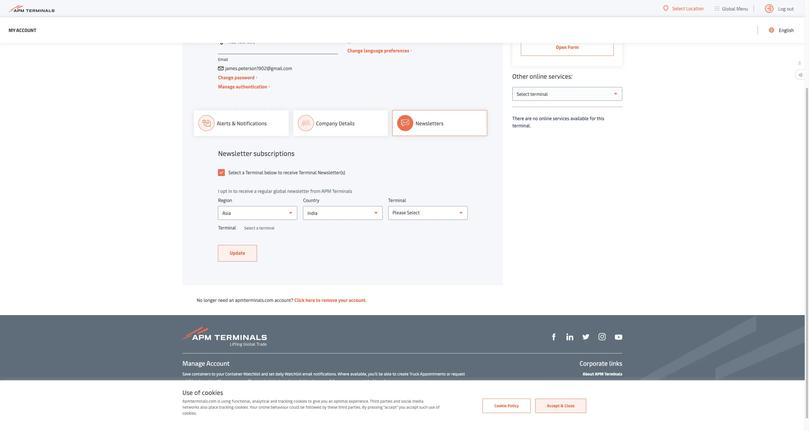 Task type: locate. For each thing, give the bounding box(es) containing it.
place
[[209, 405, 218, 410]]

terminal up please select
[[388, 197, 406, 203]]

be right could
[[300, 405, 305, 410]]

sign-
[[311, 379, 320, 384]]

0 horizontal spatial this
[[544, 9, 551, 15]]

terminals up global news
[[604, 372, 622, 377]]

are up the creating
[[576, 9, 583, 15]]

2 horizontal spatial you
[[568, 9, 575, 15]]

global
[[722, 5, 735, 12], [600, 380, 612, 386]]

& right alerts
[[232, 120, 236, 127]]

0 vertical spatial an
[[597, 16, 602, 22]]

request
[[451, 372, 465, 377]]

2 vertical spatial you
[[399, 405, 406, 410]]

log out
[[778, 5, 794, 12]]

apm right about
[[595, 372, 604, 377]]

dashboard.
[[367, 379, 386, 384]]

watchlist right daily
[[285, 372, 302, 377]]

0 horizontal spatial use
[[429, 405, 435, 410]]

1 horizontal spatial this
[[597, 115, 604, 121]]

1 horizontal spatial are
[[576, 9, 583, 15]]

0 horizontal spatial from
[[310, 188, 321, 194]]

newsletter up country
[[287, 188, 309, 194]]

your down where on the bottom of page
[[342, 379, 350, 384]]

+11234567890
[[225, 38, 255, 45]]

0 vertical spatial apm
[[322, 188, 331, 194]]

company details
[[316, 120, 355, 127]]

manage down the container
[[218, 379, 232, 384]]

be inside save containers to your container watchlist and set daily watchlist email notifications. where available, you'll be able to create truck appointments or request additional services. manage your profile, terminal alerts and newsletter sign-ups all from your account dashboard.
[[379, 372, 383, 377]]

if
[[564, 9, 567, 15]]

daily
[[275, 372, 284, 377]]

1 horizontal spatial terminals
[[604, 372, 622, 377]]

and up 'behaviour'
[[271, 399, 277, 404]]

1 horizontal spatial use
[[536, 9, 543, 15]]

in right logging
[[569, 16, 573, 22]]

Select a Terminal below to receive Terminal Newsletter(s) checkbox
[[218, 169, 225, 176]]

0 vertical spatial from
[[310, 188, 321, 194]]

1 vertical spatial manage
[[182, 359, 205, 368]]

1 horizontal spatial tracking
[[278, 399, 293, 404]]

0 vertical spatial change
[[347, 47, 363, 54]]

& for notifications
[[232, 120, 236, 127]]

account
[[16, 27, 36, 33], [351, 379, 366, 384]]

any
[[521, 16, 528, 22]]

you up by
[[321, 399, 328, 404]]

1 horizontal spatial global
[[722, 5, 735, 12]]

0 horizontal spatial global
[[600, 380, 612, 386]]

apmterminals.com
[[182, 399, 216, 404]]

an inside please use this form if you are experiencing any difficulties logging in or creating an account.
[[597, 16, 602, 22]]

close
[[565, 403, 575, 409]]

2 vertical spatial an
[[329, 399, 333, 404]]

global down about apm terminals
[[600, 380, 612, 386]]

your down account
[[216, 372, 224, 377]]

remove
[[322, 297, 337, 303]]

use right such on the right bottom of the page
[[429, 405, 435, 410]]

newsletter down email
[[291, 379, 310, 384]]

0 horizontal spatial please
[[393, 209, 406, 216]]

global inside 'button'
[[722, 5, 735, 12]]

use
[[182, 388, 193, 397]]

cookies up could
[[294, 399, 307, 404]]

1 vertical spatial in
[[229, 188, 232, 194]]

account down available, on the bottom left
[[351, 379, 366, 384]]

account. inside please use this form if you are experiencing any difficulties logging in or creating an account.
[[521, 23, 539, 30]]

receive up i opt in to receive a regular global newsletter from apm terminals
[[283, 169, 298, 176]]

1 horizontal spatial account
[[351, 379, 366, 384]]

0 horizontal spatial an
[[229, 297, 234, 303]]

newsletters button
[[393, 110, 487, 136]]

1 vertical spatial cookies
[[294, 399, 307, 404]]

you inside please use this form if you are experiencing any difficulties logging in or creating an account.
[[568, 9, 575, 15]]

and right 'alerts'
[[283, 379, 290, 384]]

are
[[576, 9, 583, 15], [525, 115, 532, 121]]

report
[[580, 398, 593, 404]]

facebook image
[[551, 334, 557, 341]]

&
[[232, 120, 236, 127], [561, 403, 564, 409]]

manage inside save containers to your container watchlist and set daily watchlist email notifications. where available, you'll be able to create truck appointments or request additional services. manage your profile, terminal alerts and newsletter sign-ups all from your account dashboard.
[[218, 379, 232, 384]]

and up "accept"
[[394, 399, 400, 404]]

for
[[590, 115, 596, 121]]

from up country
[[310, 188, 321, 194]]

1 vertical spatial &
[[561, 403, 564, 409]]

change down email
[[218, 74, 234, 80]]

0 vertical spatial or
[[574, 16, 578, 22]]

region
[[218, 197, 232, 203]]

1 vertical spatial change
[[218, 74, 234, 80]]

1 vertical spatial account
[[351, 379, 366, 384]]

1 horizontal spatial change
[[347, 47, 363, 54]]

this inside please use this form if you are experiencing any difficulties logging in or creating an account.
[[544, 9, 551, 15]]

account. right 'remove' at the left bottom of page
[[349, 297, 367, 303]]

an inside the use of cookies apmterminals.com is using functional, analytical and tracking cookies to give you an optimal experience. third parties and social media networks also place tracking cookies. your online behaviour could be followed by these third parties. by pressing "accept" you accept such use of cookies.
[[329, 399, 333, 404]]

watchlist
[[243, 372, 260, 377], [285, 372, 302, 377]]

0 vertical spatial you
[[568, 9, 575, 15]]

1 watchlist from the left
[[243, 372, 260, 377]]

1 vertical spatial from
[[333, 379, 341, 384]]

or inside please use this form if you are experiencing any difficulties logging in or creating an account.
[[574, 16, 578, 22]]

an for cookies
[[329, 399, 333, 404]]

terminal left the below on the top of the page
[[245, 169, 263, 176]]

manage down 'change password' link
[[218, 83, 235, 90]]

0 horizontal spatial be
[[300, 405, 305, 410]]

0 vertical spatial cookies.
[[235, 405, 249, 410]]

profile
[[192, 391, 205, 396]]

from inside save containers to your container watchlist and set daily watchlist email notifications. where available, you'll be able to create truck appointments or request additional services. manage your profile, terminal alerts and newsletter sign-ups all from your account dashboard.
[[333, 379, 341, 384]]

0 vertical spatial be
[[379, 372, 383, 377]]

1 vertical spatial this
[[597, 115, 604, 121]]

1 horizontal spatial or
[[574, 16, 578, 22]]

watchlist up the profile,
[[243, 372, 260, 377]]

are inside please use this form if you are experiencing any difficulties logging in or creating an account.
[[576, 9, 583, 15]]

your down the container
[[233, 379, 241, 384]]

please select
[[393, 209, 420, 216]]

accept & close
[[547, 403, 575, 409]]

0 vertical spatial in
[[569, 16, 573, 22]]

1 horizontal spatial be
[[379, 372, 383, 377]]

cookies up is at the left bottom
[[202, 388, 223, 397]]

cookies.
[[235, 405, 249, 410], [182, 411, 197, 416]]

1 horizontal spatial watchlist
[[285, 372, 302, 377]]

0 horizontal spatial change
[[218, 74, 234, 80]]

online right no
[[539, 115, 552, 121]]

1 vertical spatial of
[[436, 405, 440, 410]]

1 horizontal spatial please
[[521, 9, 534, 15]]

1 vertical spatial or
[[447, 372, 450, 377]]

english button
[[769, 17, 794, 43]]

difficulties
[[529, 16, 551, 22]]

en
[[347, 38, 353, 44]]

this right for
[[597, 115, 604, 121]]

select for select a terminal below to receive terminal newsletter(s)
[[228, 169, 241, 176]]

parties.
[[348, 405, 361, 410]]

cookies. down networks
[[182, 411, 197, 416]]

click
[[294, 297, 305, 303]]

apm down newsletter(s)
[[322, 188, 331, 194]]

account inside save containers to your container watchlist and set daily watchlist email notifications. where available, you'll be able to create truck appointments or request additional services. manage your profile, terminal alerts and newsletter sign-ups all from your account dashboard.
[[351, 379, 366, 384]]

0 horizontal spatial account
[[16, 27, 36, 33]]

0 horizontal spatial apm
[[322, 188, 331, 194]]

0 vertical spatial use
[[536, 9, 543, 15]]

of up apmterminals.com
[[194, 388, 200, 397]]

1 horizontal spatial cookies.
[[235, 405, 249, 410]]

using
[[221, 399, 231, 404]]

alerts
[[272, 379, 282, 384]]

regular
[[258, 188, 272, 194]]

be left 'able'
[[379, 372, 383, 377]]

out
[[787, 5, 794, 12]]

0 horizontal spatial tracking
[[219, 405, 234, 410]]

terminals down newsletter(s)
[[332, 188, 352, 194]]

use
[[536, 9, 543, 15], [429, 405, 435, 410]]

authentication
[[236, 83, 267, 90]]

use inside please use this form if you are experiencing any difficulties logging in or creating an account.
[[536, 9, 543, 15]]

this
[[544, 9, 551, 15], [597, 115, 604, 121]]

you down social
[[399, 405, 406, 410]]

0 horizontal spatial account.
[[349, 297, 367, 303]]

log
[[778, 5, 786, 12]]

please
[[521, 9, 534, 15], [393, 209, 406, 216]]

error
[[613, 398, 622, 404]]

1 vertical spatial global
[[600, 380, 612, 386]]

an for this
[[597, 16, 602, 22]]

0 horizontal spatial or
[[447, 372, 450, 377]]

are left no
[[525, 115, 532, 121]]

james.peterson1902@gmail.com
[[225, 65, 292, 71]]

1 vertical spatial receive
[[239, 188, 253, 194]]

account. down any
[[521, 23, 539, 30]]

manage up save
[[182, 359, 205, 368]]

1 horizontal spatial &
[[561, 403, 564, 409]]

1 horizontal spatial an
[[329, 399, 333, 404]]

this left form
[[544, 9, 551, 15]]

shape link
[[551, 333, 557, 341]]

view profile link
[[182, 391, 205, 396]]

0 vertical spatial cookies
[[202, 388, 223, 397]]

0 horizontal spatial &
[[232, 120, 236, 127]]

services:
[[549, 72, 573, 80]]

an right need
[[229, 297, 234, 303]]

form
[[553, 9, 563, 15]]

global left menu
[[722, 5, 735, 12]]

english
[[779, 27, 794, 33]]

1 vertical spatial terminal
[[255, 379, 271, 384]]

online down "analytical"
[[259, 405, 270, 410]]

1 horizontal spatial of
[[436, 405, 440, 410]]

0 vertical spatial please
[[521, 9, 534, 15]]

2 vertical spatial manage
[[218, 379, 232, 384]]

0 vertical spatial account.
[[521, 23, 539, 30]]

log out link
[[765, 0, 794, 17]]

your right 'remove' at the left bottom of page
[[338, 297, 348, 303]]

0 vertical spatial terminals
[[332, 188, 352, 194]]

0 vertical spatial online
[[530, 72, 547, 80]]

in inside please use this form if you are experiencing any difficulties logging in or creating an account.
[[569, 16, 573, 22]]

account inside "link"
[[16, 27, 36, 33]]

be
[[379, 372, 383, 377], [300, 405, 305, 410]]

click here to remove your account. link
[[294, 297, 367, 303]]

of
[[194, 388, 200, 397], [436, 405, 440, 410]]

global news
[[600, 380, 622, 386]]

2 vertical spatial online
[[259, 405, 270, 410]]

2 horizontal spatial an
[[597, 16, 602, 22]]

be inside the use of cookies apmterminals.com is using functional, analytical and tracking cookies to give you an optimal experience. third parties and social media networks also place tracking cookies. your online behaviour could be followed by these third parties. by pressing "accept" you accept such use of cookies.
[[300, 405, 305, 410]]

manage inside change password manage authentication
[[218, 83, 235, 90]]

0 vertical spatial &
[[232, 120, 236, 127]]

1 vertical spatial please
[[393, 209, 406, 216]]

by
[[362, 405, 367, 410]]

1 horizontal spatial account.
[[521, 23, 539, 30]]

of right such on the right bottom of the page
[[436, 405, 440, 410]]

update button
[[218, 245, 257, 262]]

0 vertical spatial terminal
[[259, 225, 275, 231]]

0 vertical spatial account
[[16, 27, 36, 33]]

1 vertical spatial are
[[525, 115, 532, 121]]

in right 'opt'
[[229, 188, 232, 194]]

change down en in the left of the page
[[347, 47, 363, 54]]

please for please select
[[393, 209, 406, 216]]

0 horizontal spatial are
[[525, 115, 532, 121]]

or left the creating
[[574, 16, 578, 22]]

and left set on the left of the page
[[261, 372, 268, 377]]

1 horizontal spatial from
[[333, 379, 341, 384]]

an up these
[[329, 399, 333, 404]]

here
[[306, 297, 315, 303]]

0 vertical spatial receive
[[283, 169, 298, 176]]

corporate
[[580, 359, 608, 368]]

1 vertical spatial an
[[229, 297, 234, 303]]

1 vertical spatial online
[[539, 115, 552, 121]]

1 vertical spatial newsletter
[[291, 379, 310, 384]]

0 horizontal spatial cookies.
[[182, 411, 197, 416]]

global for global news
[[600, 380, 612, 386]]

menu
[[737, 5, 748, 12]]

1 horizontal spatial in
[[569, 16, 573, 22]]

terminal.
[[512, 122, 531, 129]]

peterson
[[232, 11, 251, 18]]

use up difficulties
[[536, 9, 543, 15]]

manage account
[[182, 359, 230, 368]]

1 horizontal spatial receive
[[283, 169, 298, 176]]

terminal inside save containers to your container watchlist and set daily watchlist email notifications. where available, you'll be able to create truck appointments or request additional services. manage your profile, terminal alerts and newsletter sign-ups all from your account dashboard.
[[255, 379, 271, 384]]

receive left regular at the top left
[[239, 188, 253, 194]]

& inside button
[[561, 403, 564, 409]]

to right 'able'
[[393, 372, 396, 377]]

tab list
[[194, 110, 492, 136]]

account right my
[[16, 27, 36, 33]]

an down the experiencing
[[597, 16, 602, 22]]

you right if
[[568, 9, 575, 15]]

or left request
[[447, 372, 450, 377]]

accept
[[547, 403, 560, 409]]

a for report a website error
[[594, 398, 596, 404]]

company
[[316, 120, 338, 127]]

please inside please use this form if you are experiencing any difficulties logging in or creating an account.
[[521, 9, 534, 15]]

location
[[686, 5, 704, 11]]

& left close
[[561, 403, 564, 409]]

media
[[413, 399, 423, 404]]

all
[[327, 379, 332, 384]]

a
[[242, 169, 245, 176], [254, 188, 257, 194], [256, 225, 258, 231], [594, 398, 596, 404]]

online inside the use of cookies apmterminals.com is using functional, analytical and tracking cookies to give you an optimal experience. third parties and social media networks also place tracking cookies. your online behaviour could be followed by these third parties. by pressing "accept" you accept such use of cookies.
[[259, 405, 270, 410]]

from right the all
[[333, 379, 341, 384]]

0 horizontal spatial of
[[194, 388, 200, 397]]

to left give
[[308, 399, 312, 404]]

0 horizontal spatial terminals
[[332, 188, 352, 194]]

1 vertical spatial apm
[[595, 372, 604, 377]]

cookies. down 'functional,'
[[235, 405, 249, 410]]

1 vertical spatial use
[[429, 405, 435, 410]]

0 horizontal spatial watchlist
[[243, 372, 260, 377]]

0 vertical spatial this
[[544, 9, 551, 15]]

tracking up 'behaviour'
[[278, 399, 293, 404]]

1 vertical spatial you
[[321, 399, 328, 404]]

& inside "button"
[[232, 120, 236, 127]]

0 horizontal spatial you
[[321, 399, 328, 404]]

0 vertical spatial are
[[576, 9, 583, 15]]

0 vertical spatial global
[[722, 5, 735, 12]]

online right other
[[530, 72, 547, 80]]

creating
[[579, 16, 596, 22]]

1 vertical spatial tracking
[[219, 405, 234, 410]]

tracking down using
[[219, 405, 234, 410]]

linkedin image
[[567, 334, 573, 341]]

accept
[[407, 405, 418, 410]]

terminal
[[259, 225, 275, 231], [255, 379, 271, 384]]

other
[[512, 72, 528, 80]]



Task type: vqa. For each thing, say whether or not it's contained in the screenshot.
Please use this form if you are experiencing any difficulties logging in or creating an account.
yes



Task type: describe. For each thing, give the bounding box(es) containing it.
united
[[347, 11, 361, 18]]

additional
[[182, 379, 201, 384]]

tab list containing alerts & notifications
[[194, 110, 492, 136]]

there are no online services available for this terminal.
[[512, 115, 604, 129]]

third
[[338, 405, 347, 410]]

to right here
[[316, 297, 321, 303]]

james peterson
[[218, 11, 251, 18]]

give
[[313, 399, 320, 404]]

social
[[401, 399, 412, 404]]

use inside the use of cookies apmterminals.com is using functional, analytical and tracking cookies to give you an optimal experience. third parties and social media networks also place tracking cookies. your online behaviour could be followed by these third parties. by pressing "accept" you accept such use of cookies.
[[429, 405, 435, 410]]

view
[[182, 391, 191, 396]]

policy
[[508, 403, 519, 409]]

apmt footer logo image
[[182, 327, 267, 347]]

0 horizontal spatial receive
[[239, 188, 253, 194]]

global for global menu
[[722, 5, 735, 12]]

global menu button
[[710, 0, 754, 17]]

newsletters
[[416, 120, 444, 127]]

language
[[364, 47, 383, 54]]

select for select location
[[673, 5, 685, 11]]

1 horizontal spatial you
[[399, 405, 406, 410]]

states
[[362, 11, 375, 18]]

online inside there are no online services available for this terminal.
[[539, 115, 552, 121]]

where
[[338, 372, 349, 377]]

company details button
[[293, 110, 388, 136]]

set
[[269, 372, 274, 377]]

1 horizontal spatial cookies
[[294, 399, 307, 404]]

to up services.
[[212, 372, 215, 377]]

save
[[182, 372, 191, 377]]

this inside there are no online services available for this terminal.
[[597, 115, 604, 121]]

links
[[609, 359, 622, 368]]

corporate links
[[580, 359, 622, 368]]

need
[[218, 297, 228, 303]]

change inside change password manage authentication
[[218, 74, 234, 80]]

optimal
[[334, 399, 348, 404]]

newsletter inside save containers to your container watchlist and set daily watchlist email notifications. where available, you'll be able to create truck appointments or request additional services. manage your profile, terminal alerts and newsletter sign-ups all from your account dashboard.
[[291, 379, 310, 384]]

functional,
[[232, 399, 251, 404]]

instagram link
[[599, 333, 606, 341]]

or inside save containers to your container watchlist and set daily watchlist email notifications. where available, you'll be able to create truck appointments or request additional services. manage your profile, terminal alerts and newsletter sign-ups all from your account dashboard.
[[447, 372, 450, 377]]

my
[[9, 27, 15, 33]]

report a website error link
[[580, 398, 622, 404]]

newsletter subscriptions
[[218, 149, 295, 158]]

open form
[[556, 44, 579, 50]]

cookie policy link
[[483, 399, 531, 413]]

terminal up update
[[218, 225, 236, 231]]

0 horizontal spatial cookies
[[202, 388, 223, 397]]

experiencing
[[584, 9, 610, 15]]

account
[[206, 359, 230, 368]]

change password link
[[218, 74, 257, 81]]

details
[[339, 120, 355, 127]]

open
[[556, 44, 567, 50]]

to right 'opt'
[[233, 188, 238, 194]]

& for close
[[561, 403, 564, 409]]

services.
[[202, 379, 217, 384]]

1 horizontal spatial apm
[[595, 372, 604, 377]]

a for select a terminal
[[256, 225, 258, 231]]

youtube image
[[615, 335, 622, 340]]

united states
[[347, 11, 375, 18]]

a for select a terminal below to receive terminal newsletter(s)
[[242, 169, 245, 176]]

account?
[[275, 297, 293, 303]]

followed
[[306, 405, 321, 410]]

0 vertical spatial tracking
[[278, 399, 293, 404]]

logging
[[552, 16, 568, 22]]

0 horizontal spatial in
[[229, 188, 232, 194]]

country
[[303, 197, 320, 203]]

save containers to your container watchlist and set daily watchlist email notifications. where available, you'll be able to create truck appointments or request additional services. manage your profile, terminal alerts and newsletter sign-ups all from your account dashboard.
[[182, 372, 465, 384]]

terminal left newsletter(s)
[[299, 169, 317, 176]]

your
[[250, 405, 258, 410]]

also
[[200, 405, 208, 410]]

twitter image
[[583, 334, 590, 341]]

select location
[[673, 5, 704, 11]]

about
[[583, 372, 594, 377]]

newsletter
[[218, 149, 252, 158]]

1 vertical spatial account.
[[349, 297, 367, 303]]

manage authentication link
[[218, 83, 270, 90]]

select a terminal
[[244, 225, 275, 231]]

0 vertical spatial of
[[194, 388, 200, 397]]

global
[[273, 188, 286, 194]]

select for select a terminal
[[244, 225, 255, 231]]

james
[[218, 11, 231, 18]]

there
[[512, 115, 524, 121]]

0 vertical spatial newsletter
[[287, 188, 309, 194]]

to inside the use of cookies apmterminals.com is using functional, analytical and tracking cookies to give you an optimal experience. third parties and social media networks also place tracking cookies. your online behaviour could be followed by these third parties. by pressing "accept" you accept such use of cookies.
[[308, 399, 312, 404]]

please for please use this form if you are experiencing any difficulties logging in or creating an account.
[[521, 9, 534, 15]]

update
[[230, 250, 245, 256]]

change password manage authentication
[[218, 74, 267, 90]]

select location button
[[663, 5, 704, 11]]

1 vertical spatial cookies.
[[182, 411, 197, 416]]

fill 44 link
[[583, 333, 590, 341]]

third
[[370, 399, 379, 404]]

linkedin__x28_alt_x29__3_ link
[[567, 333, 573, 341]]

below
[[264, 169, 277, 176]]

are inside there are no online services available for this terminal.
[[525, 115, 532, 121]]

password
[[235, 74, 255, 80]]

alerts & notifications button
[[194, 110, 289, 136]]

subscriptions
[[253, 149, 295, 158]]

to right the below on the top of the page
[[278, 169, 282, 176]]

longer
[[204, 297, 217, 303]]

available
[[571, 115, 589, 121]]

about apm terminals
[[583, 372, 622, 377]]

notifications
[[237, 120, 267, 127]]

global news link
[[600, 380, 622, 386]]

truck
[[409, 372, 419, 377]]

cookie policy
[[494, 403, 519, 409]]

cookie
[[494, 403, 507, 409]]

instagram image
[[599, 334, 606, 341]]

change inside "en change language preferences"
[[347, 47, 363, 54]]

news
[[613, 380, 622, 386]]

appointments
[[420, 372, 446, 377]]

2 watchlist from the left
[[285, 372, 302, 377]]

services
[[553, 115, 569, 121]]

parties
[[380, 399, 393, 404]]



